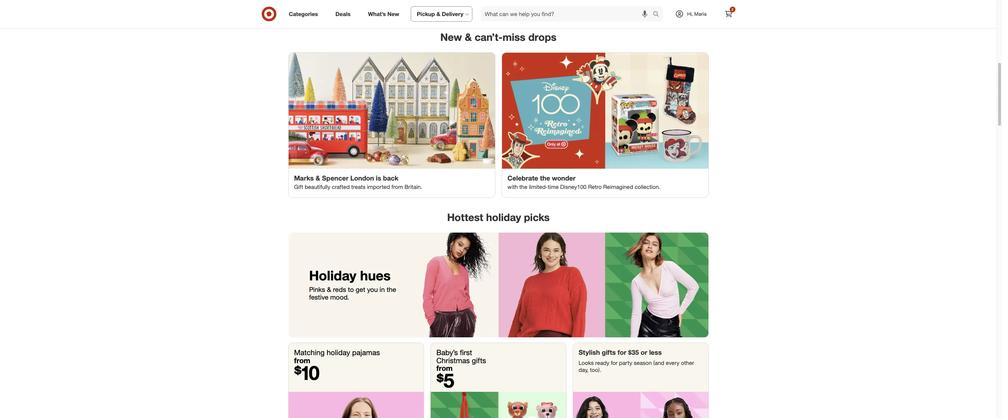 Task type: describe. For each thing, give the bounding box(es) containing it.
disney100
[[560, 184, 587, 191]]

pinks
[[309, 286, 325, 294]]

can't-
[[475, 31, 503, 43]]

wonder
[[552, 174, 576, 182]]

britain.
[[405, 184, 422, 191]]

search button
[[650, 6, 667, 23]]

0 vertical spatial for
[[618, 349, 626, 357]]

limited-
[[529, 184, 548, 191]]

less
[[649, 349, 662, 357]]

matching
[[294, 349, 325, 358]]

what's new
[[368, 10, 399, 17]]

christmas
[[436, 356, 470, 365]]

(and
[[653, 360, 664, 367]]

festive
[[309, 294, 328, 302]]

mood.
[[330, 294, 349, 302]]

$35
[[628, 349, 639, 357]]

matching holiday pajamas from
[[294, 349, 380, 365]]

& for pickup
[[437, 10, 440, 17]]

or
[[641, 349, 647, 357]]

& for marks
[[316, 174, 320, 182]]

maria
[[694, 11, 707, 17]]

spencer
[[322, 174, 349, 182]]

deals link
[[330, 6, 359, 22]]

$5
[[436, 369, 454, 393]]

reimagined
[[603, 184, 633, 191]]

& inside holiday hues pinks & reds to get you in the festive mood.
[[327, 286, 331, 294]]

stylish gifts for $35 or less looks ready for party season (and every other day, too).
[[579, 349, 694, 374]]

hottest
[[447, 211, 483, 224]]

season
[[634, 360, 652, 367]]

gift
[[294, 184, 303, 191]]

holiday for hottest
[[486, 211, 521, 224]]

new & can't-miss drops
[[440, 31, 557, 43]]

holiday hues pinks & reds to get you in the festive mood.
[[309, 268, 396, 302]]

only at target image
[[502, 53, 708, 169]]

celebrate
[[508, 174, 538, 182]]

party
[[619, 360, 632, 367]]

time
[[548, 184, 559, 191]]

is
[[376, 174, 381, 182]]

picks
[[524, 211, 550, 224]]

gifts inside baby's first christmas gifts from
[[472, 356, 486, 365]]

other
[[681, 360, 694, 367]]

first
[[460, 349, 472, 358]]

$10
[[294, 361, 320, 385]]

baby's
[[436, 349, 458, 358]]

1 vertical spatial new
[[440, 31, 462, 43]]

from inside matching holiday pajamas from
[[294, 356, 310, 365]]

imported
[[367, 184, 390, 191]]

beautifully
[[305, 184, 330, 191]]

london
[[350, 174, 374, 182]]

every
[[666, 360, 680, 367]]

pajamas
[[352, 349, 380, 358]]

day,
[[579, 367, 588, 374]]

hottest holiday picks
[[447, 211, 550, 224]]

hi, maria
[[687, 11, 707, 17]]

holiday
[[309, 268, 356, 284]]



Task type: locate. For each thing, give the bounding box(es) containing it.
& left reds
[[327, 286, 331, 294]]

gifts
[[602, 349, 616, 357], [472, 356, 486, 365]]

you
[[367, 286, 378, 294]]

to
[[348, 286, 354, 294]]

with
[[508, 184, 518, 191]]

treats
[[351, 184, 365, 191]]

gifts inside stylish gifts for $35 or less looks ready for party season (and every other day, too).
[[602, 349, 616, 357]]

in
[[380, 286, 385, 294]]

holiday inside matching holiday pajamas from
[[327, 349, 350, 358]]

the
[[540, 174, 550, 182], [519, 184, 527, 191], [387, 286, 396, 294]]

0 vertical spatial new
[[387, 10, 399, 17]]

gifts up the ready
[[602, 349, 616, 357]]

marks
[[294, 174, 314, 182]]

holiday down with
[[486, 211, 521, 224]]

& left 'can't-'
[[465, 31, 472, 43]]

back
[[383, 174, 398, 182]]

too).
[[590, 367, 601, 374]]

the right in
[[387, 286, 396, 294]]

ready
[[595, 360, 609, 367]]

0 vertical spatial holiday
[[486, 211, 521, 224]]

1 horizontal spatial new
[[440, 31, 462, 43]]

1 horizontal spatial holiday
[[486, 211, 521, 224]]

get
[[356, 286, 365, 294]]

retro
[[588, 184, 602, 191]]

collection.
[[635, 184, 660, 191]]

celebrate the wonder with the limited-time disney100 retro reimagined collection.
[[508, 174, 660, 191]]

& for new
[[465, 31, 472, 43]]

hi,
[[687, 11, 693, 17]]

0 vertical spatial the
[[540, 174, 550, 182]]

search
[[650, 11, 667, 18]]

0 horizontal spatial the
[[387, 286, 396, 294]]

& up beautifully
[[316, 174, 320, 182]]

0 horizontal spatial from
[[294, 356, 310, 365]]

new
[[387, 10, 399, 17], [440, 31, 462, 43]]

for up party
[[618, 349, 626, 357]]

what's new link
[[362, 6, 408, 22]]

reds
[[333, 286, 346, 294]]

pickup & delivery
[[417, 10, 463, 17]]

drops
[[528, 31, 557, 43]]

categories link
[[283, 6, 327, 22]]

1 vertical spatial for
[[611, 360, 618, 367]]

from inside marks & spencer london is back gift beautifully crafted treats imported from britain.
[[392, 184, 403, 191]]

& inside marks & spencer london is back gift beautifully crafted treats imported from britain.
[[316, 174, 320, 182]]

0 horizontal spatial gifts
[[472, 356, 486, 365]]

marks & spencer london is back gift beautifully crafted treats imported from britain.
[[294, 174, 422, 191]]

the inside holiday hues pinks & reds to get you in the festive mood.
[[387, 286, 396, 294]]

holiday
[[486, 211, 521, 224], [327, 349, 350, 358]]

from
[[392, 184, 403, 191], [294, 356, 310, 365], [436, 364, 453, 373]]

2
[[732, 7, 733, 12]]

the down celebrate
[[519, 184, 527, 191]]

2 horizontal spatial the
[[540, 174, 550, 182]]

pickup & delivery link
[[411, 6, 472, 22]]

& right pickup
[[437, 10, 440, 17]]

pickup
[[417, 10, 435, 17]]

categories
[[289, 10, 318, 17]]

for
[[618, 349, 626, 357], [611, 360, 618, 367]]

&
[[437, 10, 440, 17], [465, 31, 472, 43], [316, 174, 320, 182], [327, 286, 331, 294]]

1 horizontal spatial from
[[392, 184, 403, 191]]

delivery
[[442, 10, 463, 17]]

2 horizontal spatial from
[[436, 364, 453, 373]]

looks
[[579, 360, 594, 367]]

2 link
[[721, 6, 736, 22]]

0 horizontal spatial new
[[387, 10, 399, 17]]

1 vertical spatial holiday
[[327, 349, 350, 358]]

new right what's
[[387, 10, 399, 17]]

0 horizontal spatial holiday
[[327, 349, 350, 358]]

the up limited-
[[540, 174, 550, 182]]

what's
[[368, 10, 386, 17]]

What can we help you find? suggestions appear below search field
[[481, 6, 655, 22]]

holiday for matching
[[327, 349, 350, 358]]

crafted
[[332, 184, 350, 191]]

1 horizontal spatial gifts
[[602, 349, 616, 357]]

for left party
[[611, 360, 618, 367]]

stylish
[[579, 349, 600, 357]]

gifts right christmas at the bottom left
[[472, 356, 486, 365]]

deals
[[335, 10, 351, 17]]

1 horizontal spatial the
[[519, 184, 527, 191]]

new down delivery
[[440, 31, 462, 43]]

2 vertical spatial the
[[387, 286, 396, 294]]

baby's first christmas gifts from
[[436, 349, 486, 373]]

from inside baby's first christmas gifts from
[[436, 364, 453, 373]]

hues
[[360, 268, 391, 284]]

holiday left pajamas
[[327, 349, 350, 358]]

1 vertical spatial the
[[519, 184, 527, 191]]

miss
[[503, 31, 525, 43]]



Task type: vqa. For each thing, say whether or not it's contained in the screenshot.
festive
yes



